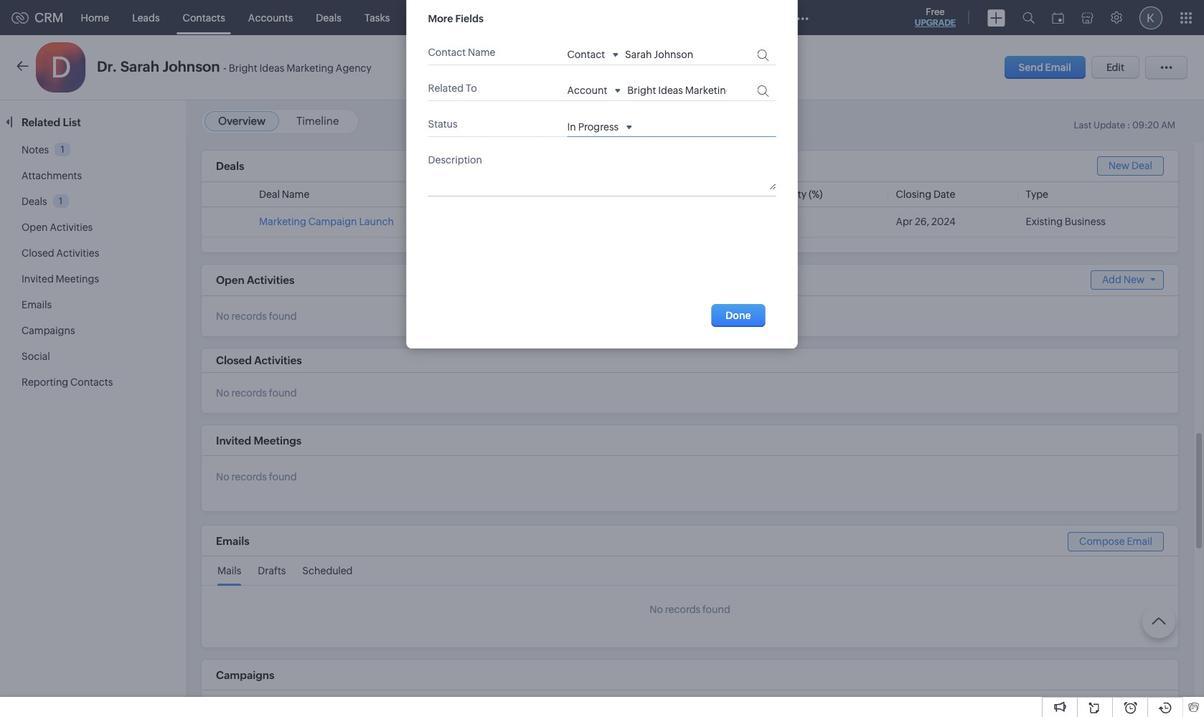 Task type: locate. For each thing, give the bounding box(es) containing it.
contact
[[428, 47, 466, 58], [567, 49, 605, 61]]

1 horizontal spatial deal
[[1132, 160, 1153, 172]]

send
[[1019, 62, 1043, 73]]

related left to
[[428, 83, 464, 94]]

related for related to
[[428, 83, 464, 94]]

marketing campaign launch link
[[259, 216, 394, 228]]

timeline
[[296, 115, 339, 127]]

1 horizontal spatial invited meetings
[[216, 435, 302, 447]]

marketing inside "dr. sarah johnson - bright ideas marketing agency"
[[286, 62, 334, 74]]

1 vertical spatial deals link
[[22, 196, 47, 207]]

0 horizontal spatial emails
[[22, 299, 52, 311]]

contact up account
[[567, 49, 605, 61]]

agency
[[336, 62, 372, 74]]

free
[[926, 6, 945, 17]]

logo image
[[11, 12, 29, 23]]

0 horizontal spatial campaigns
[[22, 325, 75, 337]]

1 for notes
[[61, 144, 64, 155]]

email inside send email button
[[1045, 62, 1071, 73]]

2 vertical spatial deals
[[22, 196, 47, 207]]

1 vertical spatial 1
[[59, 196, 63, 207]]

social
[[22, 351, 50, 362]]

open activities
[[22, 222, 93, 233], [216, 274, 295, 286]]

0 horizontal spatial invited meetings
[[22, 273, 99, 285]]

1
[[61, 144, 64, 155], [59, 196, 63, 207]]

new right add
[[1124, 274, 1145, 286]]

more
[[428, 13, 453, 25]]

1 horizontal spatial deals
[[216, 160, 244, 173]]

deal up marketing campaign launch
[[259, 189, 280, 200]]

contacts
[[183, 12, 225, 23], [70, 377, 113, 388]]

0 vertical spatial related
[[428, 83, 464, 94]]

0 horizontal spatial deals link
[[22, 196, 47, 207]]

deals left tasks in the top left of the page
[[316, 12, 342, 23]]

0 vertical spatial invited meetings
[[22, 273, 99, 285]]

2 vertical spatial meetings
[[254, 435, 302, 447]]

0 horizontal spatial contacts
[[70, 377, 113, 388]]

1 horizontal spatial contacts
[[183, 12, 225, 23]]

contact name
[[428, 47, 496, 58]]

am
[[1161, 120, 1176, 131]]

1 horizontal spatial meetings
[[254, 435, 302, 447]]

name
[[468, 47, 496, 58], [282, 189, 310, 200]]

campaigns
[[22, 325, 75, 337], [216, 670, 275, 682]]

1 vertical spatial deal
[[259, 189, 280, 200]]

johnson
[[163, 58, 220, 75]]

deal
[[1132, 160, 1153, 172], [259, 189, 280, 200]]

0 vertical spatial invited
[[22, 273, 54, 285]]

related up notes link
[[22, 116, 60, 128]]

0 vertical spatial contacts
[[183, 12, 225, 23]]

1 horizontal spatial open
[[216, 274, 244, 286]]

0 vertical spatial deals link
[[305, 0, 353, 35]]

1 vertical spatial email
[[1127, 536, 1153, 548]]

1 vertical spatial invited
[[216, 435, 251, 447]]

emails up mails
[[216, 535, 250, 548]]

0 horizontal spatial contact
[[428, 47, 466, 58]]

1 horizontal spatial deals link
[[305, 0, 353, 35]]

dr. sarah johnson - bright ideas marketing agency
[[97, 58, 372, 75]]

0 vertical spatial closed
[[22, 248, 54, 259]]

home link
[[69, 0, 121, 35]]

1 vertical spatial invited meetings
[[216, 435, 302, 447]]

new deal
[[1109, 160, 1153, 172]]

deals link down attachments
[[22, 196, 47, 207]]

mails
[[217, 566, 241, 577]]

apr
[[896, 216, 913, 228]]

tasks link
[[353, 0, 401, 35]]

calls link
[[468, 0, 513, 35]]

1 right notes
[[61, 144, 64, 155]]

0 horizontal spatial closed activities
[[22, 248, 99, 259]]

0 horizontal spatial open
[[22, 222, 48, 233]]

1 horizontal spatial contact
[[567, 49, 605, 61]]

2 horizontal spatial meetings
[[413, 12, 456, 23]]

contacts up johnson
[[183, 12, 225, 23]]

0 vertical spatial 1
[[61, 144, 64, 155]]

activities
[[50, 222, 93, 233], [56, 248, 99, 259], [247, 274, 295, 286], [254, 355, 302, 367]]

upgrade
[[915, 18, 956, 28]]

invited meetings
[[22, 273, 99, 285], [216, 435, 302, 447]]

records
[[232, 311, 267, 322], [232, 388, 267, 399], [232, 472, 267, 483], [665, 604, 701, 616]]

1 vertical spatial related
[[22, 116, 60, 128]]

no
[[216, 311, 229, 322], [216, 388, 229, 399], [216, 472, 229, 483], [650, 604, 663, 616]]

date
[[934, 189, 955, 200]]

0 vertical spatial name
[[468, 47, 496, 58]]

create task
[[428, 17, 506, 34]]

contact for contact
[[567, 49, 605, 61]]

None text field
[[428, 177, 776, 190]]

fields
[[455, 13, 484, 25]]

crm link
[[11, 10, 64, 25]]

0 horizontal spatial name
[[282, 189, 310, 200]]

deal down '09:20' on the right of the page
[[1132, 160, 1153, 172]]

emails up campaigns 'link'
[[22, 299, 52, 311]]

marketing
[[286, 62, 334, 74], [259, 216, 306, 228]]

contacts right reporting on the left bottom of the page
[[70, 377, 113, 388]]

no records found
[[216, 311, 297, 322], [216, 388, 297, 399], [216, 472, 297, 483], [650, 604, 730, 616]]

accounts link
[[237, 0, 305, 35]]

0 vertical spatial meetings
[[413, 12, 456, 23]]

name for deal name
[[282, 189, 310, 200]]

1 vertical spatial open activities
[[216, 274, 295, 286]]

sarah
[[120, 58, 159, 75]]

marketing down deal name
[[259, 216, 306, 228]]

email right compose on the bottom right
[[1127, 536, 1153, 548]]

deals down attachments
[[22, 196, 47, 207]]

meetings
[[413, 12, 456, 23], [56, 273, 99, 285], [254, 435, 302, 447]]

name up marketing campaign launch
[[282, 189, 310, 200]]

marketing right ideas
[[286, 62, 334, 74]]

list
[[63, 116, 81, 128]]

invited
[[22, 273, 54, 285], [216, 435, 251, 447]]

related to
[[428, 83, 477, 94]]

closed activities
[[22, 248, 99, 259], [216, 355, 302, 367]]

None text field
[[625, 49, 724, 61], [628, 85, 727, 96], [625, 49, 724, 61], [628, 85, 727, 96]]

deals
[[316, 12, 342, 23], [216, 160, 244, 173], [22, 196, 47, 207]]

1 horizontal spatial closed
[[216, 355, 252, 367]]

0 vertical spatial marketing
[[286, 62, 334, 74]]

stage
[[626, 189, 654, 200]]

apr 26, 2024
[[896, 216, 956, 228]]

deals link
[[305, 0, 353, 35], [22, 196, 47, 207]]

emails
[[22, 299, 52, 311], [216, 535, 250, 548]]

1 vertical spatial deals
[[216, 160, 244, 173]]

0 horizontal spatial related
[[22, 116, 60, 128]]

0 vertical spatial campaigns
[[22, 325, 75, 337]]

0 horizontal spatial deal
[[259, 189, 280, 200]]

0 horizontal spatial open activities
[[22, 222, 93, 233]]

calls
[[479, 12, 502, 23]]

contact inside field
[[567, 49, 605, 61]]

1 vertical spatial open
[[216, 274, 244, 286]]

deals down the overview link
[[216, 160, 244, 173]]

0 horizontal spatial email
[[1045, 62, 1071, 73]]

campaign
[[308, 216, 357, 228]]

new down last update : 09:20 am
[[1109, 160, 1130, 172]]

launch
[[359, 216, 394, 228]]

2 horizontal spatial deals
[[316, 12, 342, 23]]

1 vertical spatial name
[[282, 189, 310, 200]]

email for compose email
[[1127, 536, 1153, 548]]

send email
[[1019, 62, 1071, 73]]

1 vertical spatial closed activities
[[216, 355, 302, 367]]

bright ideas marketing agency link
[[229, 62, 372, 75]]

open
[[22, 222, 48, 233], [216, 274, 244, 286]]

d
[[51, 51, 71, 84]]

deals link left tasks in the top left of the page
[[305, 0, 353, 35]]

email right send
[[1045, 62, 1071, 73]]

bright
[[229, 62, 257, 74]]

1 vertical spatial campaigns
[[216, 670, 275, 682]]

existing business
[[1026, 216, 1106, 228]]

0 vertical spatial deals
[[316, 12, 342, 23]]

1 horizontal spatial open activities
[[216, 274, 295, 286]]

amount
[[499, 189, 537, 200]]

1 vertical spatial closed
[[216, 355, 252, 367]]

0 vertical spatial open activities
[[22, 222, 93, 233]]

related
[[428, 83, 464, 94], [22, 116, 60, 128]]

1 horizontal spatial related
[[428, 83, 464, 94]]

overview link
[[218, 115, 266, 127]]

name down task on the left of page
[[468, 47, 496, 58]]

found
[[269, 311, 297, 322], [269, 388, 297, 399], [269, 472, 297, 483], [703, 604, 730, 616]]

probability
[[757, 189, 807, 200]]

update
[[1094, 120, 1126, 131]]

0 vertical spatial email
[[1045, 62, 1071, 73]]

None button
[[711, 304, 765, 327]]

dr.
[[97, 58, 117, 75]]

contact down create
[[428, 47, 466, 58]]

1 up open activities link
[[59, 196, 63, 207]]

Account field
[[567, 84, 620, 96]]

26,
[[915, 216, 929, 228]]

type
[[1026, 189, 1049, 200]]

1 horizontal spatial name
[[468, 47, 496, 58]]

1 vertical spatial meetings
[[56, 273, 99, 285]]

-
[[223, 62, 227, 74]]

1 horizontal spatial email
[[1127, 536, 1153, 548]]

marketing campaign launch
[[259, 216, 394, 228]]

notes link
[[22, 144, 49, 156]]

drafts
[[258, 566, 286, 577]]

related for related list
[[22, 116, 60, 128]]

probability (%)
[[757, 189, 823, 200]]

1 vertical spatial emails
[[216, 535, 250, 548]]

09:20
[[1132, 120, 1159, 131]]

closing
[[896, 189, 932, 200]]

0 horizontal spatial invited
[[22, 273, 54, 285]]

0 horizontal spatial closed
[[22, 248, 54, 259]]

0 vertical spatial emails
[[22, 299, 52, 311]]

new
[[1109, 160, 1130, 172], [1124, 274, 1145, 286]]



Task type: describe. For each thing, give the bounding box(es) containing it.
email for send email
[[1045, 62, 1071, 73]]

home
[[81, 12, 109, 23]]

1 vertical spatial marketing
[[259, 216, 306, 228]]

type link
[[1026, 189, 1049, 200]]

reporting contacts link
[[22, 377, 113, 388]]

0 vertical spatial open
[[22, 222, 48, 233]]

free upgrade
[[915, 6, 956, 28]]

compose
[[1079, 536, 1125, 548]]

crm
[[34, 10, 64, 25]]

add
[[1102, 274, 1122, 286]]

(%)
[[809, 189, 823, 200]]

closed activities link
[[22, 248, 99, 259]]

contacts link
[[171, 0, 237, 35]]

description
[[428, 155, 482, 166]]

reporting
[[22, 377, 68, 388]]

0 vertical spatial new
[[1109, 160, 1130, 172]]

1 for deals
[[59, 196, 63, 207]]

contact for contact name
[[428, 47, 466, 58]]

existing
[[1026, 216, 1063, 228]]

social link
[[22, 351, 50, 362]]

tasks
[[365, 12, 390, 23]]

edit button
[[1092, 56, 1140, 79]]

1 vertical spatial new
[[1124, 274, 1145, 286]]

leads link
[[121, 0, 171, 35]]

closing date link
[[896, 189, 955, 200]]

deal name link
[[259, 189, 310, 200]]

0 vertical spatial closed activities
[[22, 248, 99, 259]]

amount link
[[499, 189, 537, 200]]

to
[[466, 83, 477, 94]]

timeline link
[[296, 115, 339, 127]]

name for contact name
[[468, 47, 496, 58]]

0 horizontal spatial meetings
[[56, 273, 99, 285]]

accounts
[[248, 12, 293, 23]]

account
[[567, 85, 607, 96]]

progress
[[578, 122, 619, 133]]

meetings inside meetings link
[[413, 12, 456, 23]]

edit
[[1107, 62, 1125, 73]]

new deal link
[[1097, 156, 1164, 176]]

attachments
[[22, 170, 82, 182]]

overview
[[218, 115, 266, 127]]

1 horizontal spatial invited
[[216, 435, 251, 447]]

invited meetings link
[[22, 273, 99, 285]]

add new
[[1102, 274, 1145, 286]]

In Progress field
[[567, 121, 632, 133]]

Contact field
[[567, 48, 618, 61]]

more fields
[[428, 13, 484, 25]]

0 horizontal spatial deals
[[22, 196, 47, 207]]

0 vertical spatial deal
[[1132, 160, 1153, 172]]

emails link
[[22, 299, 52, 311]]

related list
[[22, 116, 83, 128]]

last update : 09:20 am
[[1074, 120, 1176, 131]]

attachments link
[[22, 170, 82, 182]]

1 horizontal spatial emails
[[216, 535, 250, 548]]

status
[[428, 119, 458, 130]]

leads
[[132, 12, 160, 23]]

meetings link
[[401, 0, 468, 35]]

:
[[1127, 120, 1131, 131]]

task
[[477, 17, 506, 34]]

reporting contacts
[[22, 377, 113, 388]]

in
[[567, 122, 576, 133]]

compose email
[[1079, 536, 1153, 548]]

campaigns link
[[22, 325, 75, 337]]

closing date
[[896, 189, 955, 200]]

1 vertical spatial contacts
[[70, 377, 113, 388]]

stage link
[[626, 189, 654, 200]]

1 horizontal spatial closed activities
[[216, 355, 302, 367]]

probability (%) link
[[757, 189, 823, 200]]

send email button
[[1004, 56, 1086, 79]]

open activities link
[[22, 222, 93, 233]]

ideas
[[259, 62, 284, 74]]

2024
[[932, 216, 956, 228]]

business
[[1065, 216, 1106, 228]]

notes
[[22, 144, 49, 156]]

scheduled
[[302, 566, 353, 577]]

1 horizontal spatial campaigns
[[216, 670, 275, 682]]

in progress
[[567, 122, 619, 133]]



Task type: vqa. For each thing, say whether or not it's contained in the screenshot.
09:20 at the top of the page
yes



